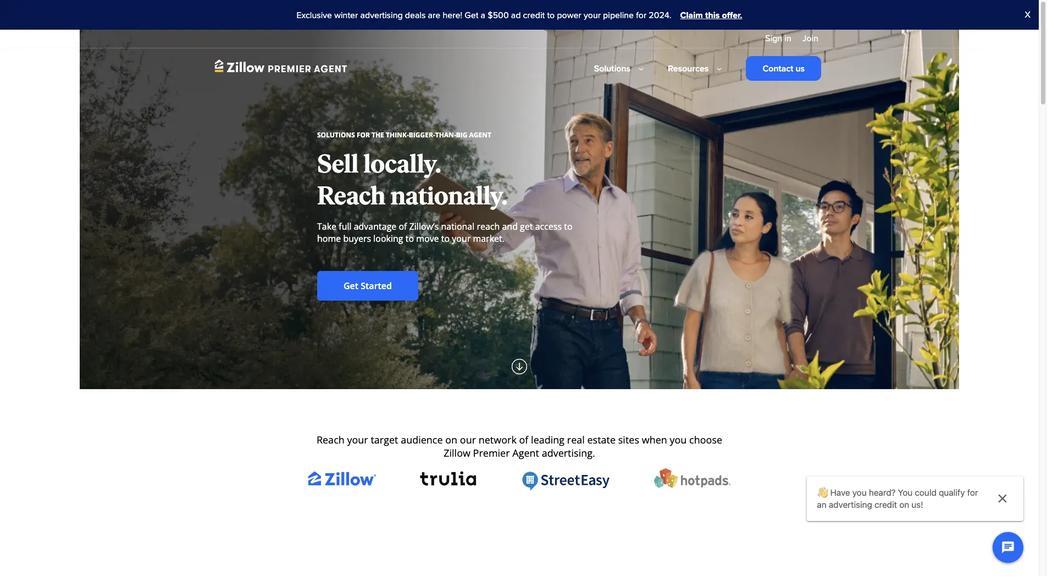 Task type: locate. For each thing, give the bounding box(es) containing it.
your
[[584, 9, 601, 21], [452, 233, 471, 245], [347, 433, 368, 446]]

home
[[317, 233, 341, 245]]

get
[[465, 9, 479, 21], [344, 280, 358, 292]]

get left started on the left of page
[[344, 280, 358, 292]]

access
[[535, 220, 562, 233]]

0 vertical spatial reach
[[317, 180, 386, 211]]

power
[[557, 9, 581, 21]]

reach
[[317, 180, 386, 211], [317, 433, 345, 446]]

credit
[[523, 9, 545, 21]]

reach up full
[[317, 180, 386, 211]]

ad
[[511, 9, 521, 21]]

take
[[317, 220, 336, 233]]

your left the target
[[347, 433, 368, 446]]

on
[[445, 433, 457, 446]]

audience
[[401, 433, 443, 446]]

buyers
[[343, 233, 371, 245]]

leading
[[531, 433, 565, 446]]

2 vertical spatial your
[[347, 433, 368, 446]]

agent
[[512, 446, 539, 460]]

0 vertical spatial your
[[584, 9, 601, 21]]

contact us link
[[746, 56, 821, 81]]

zillow's
[[409, 220, 439, 233]]

real
[[567, 433, 585, 446]]

your right power
[[584, 9, 601, 21]]

advertising.
[[542, 446, 595, 460]]

1 horizontal spatial of
[[519, 433, 529, 446]]

0 vertical spatial get
[[465, 9, 479, 21]]

0 vertical spatial of
[[399, 220, 407, 233]]

1 vertical spatial reach
[[317, 433, 345, 446]]

0 horizontal spatial your
[[347, 433, 368, 446]]

1 vertical spatial of
[[519, 433, 529, 446]]

x
[[1025, 8, 1031, 21]]

reach inside reach your target audience on our network of leading real estate sites when you choose zillow premier agent advertising.
[[317, 433, 345, 446]]

1 vertical spatial your
[[452, 233, 471, 245]]

the
[[372, 130, 384, 140]]

of inside reach your target audience on our network of leading real estate sites when you choose zillow premier agent advertising.
[[519, 433, 529, 446]]

network
[[479, 433, 517, 446]]

contact
[[763, 62, 793, 75]]

target
[[371, 433, 398, 446]]

of left zillow's
[[399, 220, 407, 233]]

bigger-
[[409, 130, 435, 140]]

advertising
[[360, 9, 403, 21]]

contact us
[[763, 62, 805, 75]]

2 horizontal spatial your
[[584, 9, 601, 21]]

1 horizontal spatial your
[[452, 233, 471, 245]]

estate
[[587, 433, 616, 446]]

offer.
[[722, 9, 742, 21]]

join link
[[797, 30, 824, 47]]

of
[[399, 220, 407, 233], [519, 433, 529, 446]]

agent
[[469, 130, 491, 140]]

full
[[339, 220, 352, 233]]

resources link
[[657, 56, 714, 81]]

started
[[361, 280, 392, 292]]

1 horizontal spatial get
[[465, 9, 479, 21]]

claim this offer.
[[680, 9, 742, 21]]

1 vertical spatial get
[[344, 280, 358, 292]]

in
[[785, 32, 791, 45]]

of left leading
[[519, 433, 529, 446]]

sites
[[618, 433, 639, 446]]

0 horizontal spatial of
[[399, 220, 407, 233]]

exclusive
[[297, 9, 332, 21]]

us
[[796, 62, 805, 75]]

reach left the target
[[317, 433, 345, 446]]

get left a
[[465, 9, 479, 21]]

join
[[802, 32, 819, 45]]

than-
[[435, 130, 456, 140]]

your left market.
[[452, 233, 471, 245]]

to
[[547, 9, 555, 21], [564, 220, 573, 233], [406, 233, 414, 245], [441, 233, 450, 245]]

think-
[[386, 130, 409, 140]]

resources
[[668, 62, 709, 75]]



Task type: vqa. For each thing, say whether or not it's contained in the screenshot.
list
no



Task type: describe. For each thing, give the bounding box(es) containing it.
claim
[[680, 9, 703, 21]]

to right move
[[441, 233, 450, 245]]

your inside take full advantage of zillow's national reach and get access to home buyers looking to move to your market.
[[452, 233, 471, 245]]

sign in
[[765, 32, 791, 45]]

of inside take full advantage of zillow's national reach and get access to home buyers looking to move to your market.
[[399, 220, 407, 233]]

you
[[670, 433, 687, 446]]

sell
[[317, 148, 359, 179]]

winter
[[334, 9, 358, 21]]

solutions for the think-bigger-than-big agent
[[317, 130, 491, 140]]

to right "access" at the right top of page
[[564, 220, 573, 233]]

premier
[[473, 446, 510, 460]]

zillow
[[444, 446, 471, 460]]

take full advantage of zillow's national reach and get access to home buyers looking to move to your market.
[[317, 220, 573, 245]]

market.
[[473, 233, 505, 245]]

for
[[357, 130, 370, 140]]

for
[[636, 9, 647, 21]]

when
[[642, 433, 667, 446]]

reach your target audience on our network of leading real estate sites when you choose zillow premier agent advertising.
[[317, 433, 722, 460]]

deals
[[405, 9, 426, 21]]

locally.
[[364, 148, 441, 179]]

reach
[[477, 220, 500, 233]]

and
[[502, 220, 518, 233]]

our
[[460, 433, 476, 446]]

this
[[705, 9, 720, 21]]

big
[[456, 130, 468, 140]]

pipeline
[[603, 9, 634, 21]]

to left move
[[406, 233, 414, 245]]

a
[[481, 9, 485, 21]]

national
[[441, 220, 475, 233]]

exclusive winter advertising deals are here! get a $500 ad credit to power your pipeline for 2024.
[[297, 9, 671, 21]]

reach inside sell locally. reach nationally.
[[317, 180, 386, 211]]

solutions
[[317, 130, 355, 140]]

here!
[[443, 9, 462, 21]]

sign
[[765, 32, 782, 45]]

0 horizontal spatial get
[[344, 280, 358, 292]]

nationally.
[[391, 180, 508, 211]]

to right credit
[[547, 9, 555, 21]]

get started
[[344, 280, 392, 292]]

sign in link
[[760, 30, 797, 47]]

your inside reach your target audience on our network of leading real estate sites when you choose zillow premier agent advertising.
[[347, 433, 368, 446]]

get
[[520, 220, 533, 233]]

looking
[[373, 233, 403, 245]]

logos of the leading real estate sites — zillow, trulia, streeteasy. image
[[308, 468, 731, 491]]

2024.
[[649, 9, 671, 21]]

advantage
[[354, 220, 397, 233]]

choose
[[689, 433, 722, 446]]

solutions link
[[583, 56, 636, 81]]

sell locally. reach nationally.
[[317, 148, 508, 211]]

$500
[[488, 9, 509, 21]]

are
[[428, 9, 440, 21]]

move
[[416, 233, 439, 245]]

solutions
[[594, 62, 631, 75]]

get started link
[[317, 271, 418, 301]]



